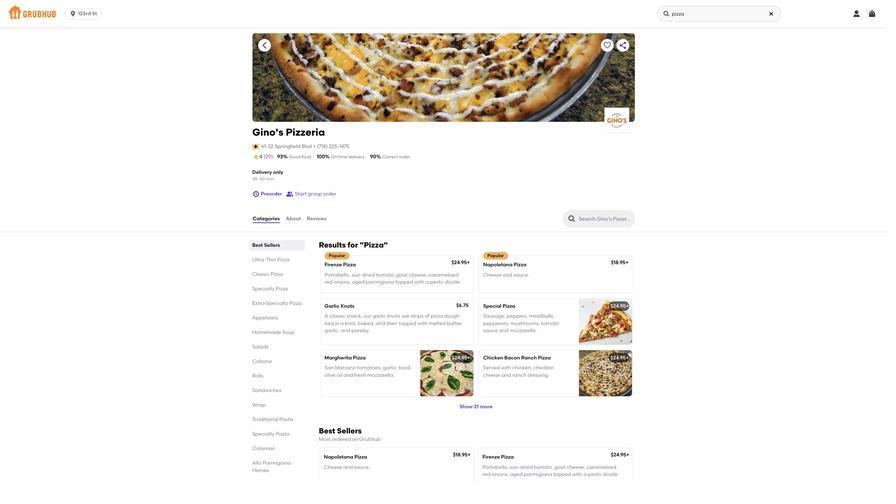 Task type: locate. For each thing, give the bounding box(es) containing it.
1 vertical spatial parmigiana
[[524, 472, 553, 478]]

0 vertical spatial firenze
[[325, 262, 342, 268]]

best up ultra-
[[253, 243, 263, 249]]

123rd st button
[[65, 8, 105, 19]]

margherita pizza
[[325, 355, 366, 361]]

$24.95 + for sausage, peppers, meatballs, pepperoni, mushrooms, tomato sauce and mozzarella.
[[611, 303, 629, 309]]

61-32 springfield blvd
[[261, 143, 312, 149]]

1 vertical spatial portabello, sun-dried tomato, goat cheese, caramelized red onions, aged parmigiana topped with a pesto drizzle.
[[483, 465, 619, 478]]

best
[[253, 243, 263, 249], [319, 427, 336, 436]]

0 vertical spatial caramelized
[[429, 272, 459, 278]]

1 horizontal spatial garlic,
[[383, 365, 398, 371]]

caramelized
[[429, 272, 459, 278], [587, 465, 617, 471]]

specialty up calamari in the left bottom of the page
[[253, 431, 275, 437]]

garlic, left basil,
[[383, 365, 398, 371]]

0 horizontal spatial cheese
[[324, 465, 342, 471]]

0 horizontal spatial goat
[[397, 272, 408, 278]]

1 horizontal spatial $18.95
[[612, 260, 626, 266]]

with
[[415, 279, 425, 285], [418, 321, 428, 327], [501, 365, 511, 371], [573, 472, 583, 478]]

0 vertical spatial garlic,
[[325, 328, 340, 334]]

butter,
[[447, 321, 463, 327]]

alla
[[253, 460, 262, 466]]

with inside a classic snack, our garlic knots are strips of pizza dough tied in a knot, baked, and then topped with melted butter, garlic, and parsley.
[[418, 321, 428, 327]]

1 horizontal spatial sauce.
[[514, 272, 530, 278]]

1 vertical spatial cheese and sauce.
[[324, 465, 370, 471]]

and inside served with chicken, cheddar cheese and ranch dressing.
[[502, 372, 512, 378]]

svg image inside the preorder button
[[253, 191, 260, 198]]

$18.95
[[612, 260, 626, 266], [453, 452, 468, 458]]

and down ordered
[[344, 465, 353, 471]]

and inside "san marzano tomatoes, garlic, basil, olive oil and fresh mozzarella."
[[344, 372, 353, 378]]

and down pepperoni,
[[499, 328, 509, 334]]

sellers inside best sellers most ordered on grubhub
[[337, 427, 362, 436]]

1 vertical spatial mozzarella.
[[367, 372, 395, 378]]

$18.95 +
[[612, 260, 629, 266], [453, 452, 471, 458]]

sellers up thin
[[264, 243, 280, 249]]

1 horizontal spatial best
[[319, 427, 336, 436]]

wrap
[[253, 402, 266, 408]]

0 vertical spatial onions,
[[334, 279, 351, 285]]

specialty down 'classic'
[[253, 286, 275, 292]]

gino's pizzeria  logo image
[[605, 111, 630, 129]]

0 vertical spatial a
[[426, 279, 429, 285]]

classic
[[253, 272, 270, 278]]

show 21 more button
[[318, 399, 635, 415]]

reviews
[[307, 216, 327, 222]]

snack,
[[347, 313, 363, 319]]

more
[[480, 404, 493, 410]]

order inside button
[[324, 191, 337, 197]]

2 vertical spatial specialty
[[253, 431, 275, 437]]

1 horizontal spatial portabello, sun-dried tomato, goat cheese, caramelized red onions, aged parmigiana topped with a pesto drizzle.
[[483, 465, 619, 478]]

0 vertical spatial cheese,
[[409, 272, 428, 278]]

ranch
[[522, 355, 537, 361]]

a inside a classic snack, our garlic knots are strips of pizza dough tied in a knot, baked, and then topped with melted butter, garlic, and parsley.
[[341, 321, 344, 327]]

0 vertical spatial red
[[325, 279, 333, 285]]

1 vertical spatial firenze
[[483, 454, 500, 461]]

tomatoes,
[[357, 365, 382, 371]]

1 horizontal spatial parmigiana
[[524, 472, 553, 478]]

strips
[[411, 313, 424, 319]]

cheese and sauce. up special pizza
[[484, 272, 530, 278]]

knot,
[[345, 321, 357, 327]]

alla parmigiana heroes
[[253, 460, 291, 474]]

pasta right traditional on the left
[[279, 417, 293, 423]]

1 horizontal spatial napoletana pizza
[[484, 262, 527, 268]]

0 horizontal spatial pesto
[[430, 279, 444, 285]]

0 horizontal spatial mozzarella.
[[367, 372, 395, 378]]

• (718) 225-1475
[[314, 143, 350, 149]]

fresh
[[354, 372, 366, 378]]

0 vertical spatial sellers
[[264, 243, 280, 249]]

olive
[[325, 372, 336, 378]]

$24.95
[[452, 260, 467, 266], [611, 303, 626, 309], [452, 355, 468, 361], [611, 355, 626, 361], [611, 452, 627, 458]]

specialty for pizza
[[253, 286, 275, 292]]

parmigiana
[[263, 460, 291, 466]]

specialty down specialty pizza on the bottom of page
[[266, 301, 288, 307]]

pasta
[[279, 417, 293, 423], [276, 431, 290, 437]]

0 vertical spatial dried
[[363, 272, 375, 278]]

0 horizontal spatial tomato,
[[376, 272, 395, 278]]

0 horizontal spatial cheese and sauce.
[[324, 465, 370, 471]]

1 popular from the left
[[329, 253, 345, 258]]

1 vertical spatial cheese,
[[567, 465, 586, 471]]

1 horizontal spatial red
[[483, 472, 491, 478]]

1 horizontal spatial firenze
[[483, 454, 500, 461]]

order
[[399, 155, 410, 159], [324, 191, 337, 197]]

and left ranch
[[502, 372, 512, 378]]

best inside best sellers most ordered on grubhub
[[319, 427, 336, 436]]

special pizza image
[[579, 299, 632, 345]]

2 popular from the left
[[488, 253, 504, 258]]

1 vertical spatial napoletana
[[324, 454, 353, 461]]

2 vertical spatial a
[[584, 472, 587, 478]]

sellers up on
[[337, 427, 362, 436]]

of
[[425, 313, 430, 319]]

svg image
[[853, 10, 862, 18], [70, 10, 77, 17], [664, 10, 671, 17], [769, 11, 775, 17], [253, 191, 260, 198]]

1 vertical spatial sun-
[[510, 465, 521, 471]]

1 vertical spatial order
[[324, 191, 337, 197]]

napoletana
[[484, 262, 513, 268], [324, 454, 353, 461]]

1 vertical spatial cheese
[[324, 465, 342, 471]]

1 vertical spatial drizzle.
[[603, 472, 619, 478]]

0 horizontal spatial portabello, sun-dried tomato, goat cheese, caramelized red onions, aged parmigiana topped with a pesto drizzle.
[[325, 272, 461, 285]]

1475
[[340, 143, 350, 149]]

0 vertical spatial mozzarella.
[[510, 328, 537, 334]]

0 vertical spatial napoletana pizza
[[484, 262, 527, 268]]

0 horizontal spatial sellers
[[264, 243, 280, 249]]

2 vertical spatial topped
[[554, 472, 572, 478]]

0 vertical spatial parmigiana
[[366, 279, 395, 285]]

grubhub
[[360, 437, 381, 443]]

calamari
[[253, 446, 275, 452]]

1 horizontal spatial portabello,
[[483, 465, 509, 471]]

0 vertical spatial $18.95 +
[[612, 260, 629, 266]]

cheddar
[[534, 365, 554, 371]]

special
[[484, 303, 502, 309]]

61-
[[261, 143, 268, 149]]

1 horizontal spatial sun-
[[510, 465, 521, 471]]

correct order
[[382, 155, 410, 159]]

garlic,
[[325, 328, 340, 334], [383, 365, 398, 371]]

cheese
[[484, 272, 502, 278], [324, 465, 342, 471]]

gino's
[[253, 126, 284, 138]]

pizzeria
[[286, 126, 325, 138]]

0 vertical spatial $18.95
[[612, 260, 626, 266]]

main navigation navigation
[[0, 0, 888, 28]]

garlic knots
[[325, 303, 355, 309]]

1 vertical spatial aged
[[510, 472, 523, 478]]

1 vertical spatial dried
[[521, 465, 533, 471]]

1 horizontal spatial sellers
[[337, 427, 362, 436]]

0 horizontal spatial $18.95
[[453, 452, 468, 458]]

1 horizontal spatial onions,
[[492, 472, 509, 478]]

preorder button
[[253, 188, 282, 201]]

0 vertical spatial best
[[253, 243, 263, 249]]

cheese and sauce. down ordered
[[324, 465, 370, 471]]

served
[[484, 365, 500, 371]]

bacon
[[505, 355, 520, 361]]

save this restaurant button
[[601, 39, 614, 52]]

Search for food, convenience, alcohol... search field
[[658, 6, 782, 22]]

svg image inside 123rd st button
[[70, 10, 77, 17]]

1 vertical spatial tomato,
[[534, 465, 553, 471]]

1 vertical spatial caramelized
[[587, 465, 617, 471]]

categories button
[[253, 206, 280, 232]]

mozzarella. inside "san marzano tomatoes, garlic, basil, olive oil and fresh mozzarella."
[[367, 372, 395, 378]]

0 horizontal spatial a
[[341, 321, 344, 327]]

dried
[[363, 272, 375, 278], [521, 465, 533, 471]]

0 horizontal spatial red
[[325, 279, 333, 285]]

and down marzano
[[344, 372, 353, 378]]

0 vertical spatial aged
[[352, 279, 365, 285]]

baked,
[[358, 321, 375, 327]]

0 vertical spatial pasta
[[279, 417, 293, 423]]

1 vertical spatial best
[[319, 427, 336, 436]]

0 horizontal spatial firenze pizza
[[325, 262, 356, 268]]

cheese and sauce.
[[484, 272, 530, 278], [324, 465, 370, 471]]

share icon image
[[619, 41, 627, 50]]

chicken
[[484, 355, 504, 361]]

0 vertical spatial specialty
[[253, 286, 275, 292]]

a classic snack, our garlic knots are strips of pizza dough tied in a knot, baked, and then topped with melted butter, garlic, and parsley.
[[325, 313, 463, 334]]

2 horizontal spatial a
[[584, 472, 587, 478]]

good food
[[289, 155, 311, 159]]

0 horizontal spatial onions,
[[334, 279, 351, 285]]

225-
[[329, 143, 340, 149]]

1 horizontal spatial caramelized
[[587, 465, 617, 471]]

1 horizontal spatial goat
[[555, 465, 566, 471]]

mozzarella. down tomatoes,
[[367, 372, 395, 378]]

0 horizontal spatial order
[[324, 191, 337, 197]]

0 horizontal spatial drizzle.
[[445, 279, 461, 285]]

st
[[92, 11, 97, 17]]

best sellers most ordered on grubhub
[[319, 427, 381, 443]]

0 vertical spatial portabello,
[[325, 272, 351, 278]]

0 horizontal spatial napoletana pizza
[[324, 454, 367, 461]]

star icon image
[[253, 154, 260, 161]]

garlic, inside a classic snack, our garlic knots are strips of pizza dough tied in a knot, baked, and then topped with melted butter, garlic, and parsley.
[[325, 328, 340, 334]]

mozzarella. down mushrooms,
[[510, 328, 537, 334]]

cheese up special at the right of the page
[[484, 272, 502, 278]]

drizzle.
[[445, 279, 461, 285], [603, 472, 619, 478]]

90
[[370, 154, 376, 160]]

0 horizontal spatial aged
[[352, 279, 365, 285]]

knots
[[341, 303, 355, 309]]

$6.75
[[457, 303, 469, 309]]

red
[[325, 279, 333, 285], [483, 472, 491, 478]]

order right correct
[[399, 155, 410, 159]]

tomato,
[[376, 272, 395, 278], [534, 465, 553, 471]]

$24.95 + for san marzano tomatoes, garlic, basil, olive oil and fresh mozzarella.
[[452, 355, 471, 361]]

1 vertical spatial napoletana pizza
[[324, 454, 367, 461]]

and down garlic
[[376, 321, 386, 327]]

$24.95 for san marzano tomatoes, garlic, basil, olive oil and fresh mozzarella.
[[452, 355, 468, 361]]

pasta for traditional pasta
[[279, 417, 293, 423]]

delivery only 35–50 min
[[253, 170, 283, 181]]

specialty
[[253, 286, 275, 292], [266, 301, 288, 307], [253, 431, 275, 437]]

order right group
[[324, 191, 337, 197]]

cheese down ordered
[[324, 465, 342, 471]]

dough
[[444, 313, 460, 319]]

specialty pizza
[[253, 286, 288, 292]]

people icon image
[[287, 191, 294, 198]]

1 vertical spatial sellers
[[337, 427, 362, 436]]

1 vertical spatial sauce.
[[354, 465, 370, 471]]

0 vertical spatial pesto
[[430, 279, 444, 285]]

firenze pizza
[[325, 262, 356, 268], [483, 454, 514, 461]]

1 vertical spatial topped
[[399, 321, 417, 327]]

1 horizontal spatial pesto
[[588, 472, 602, 478]]

0 vertical spatial sun-
[[352, 272, 363, 278]]

1 vertical spatial portabello,
[[483, 465, 509, 471]]

best up most
[[319, 427, 336, 436]]

most
[[319, 437, 331, 443]]

save this restaurant image
[[603, 41, 612, 50]]

1 horizontal spatial cheese,
[[567, 465, 586, 471]]

portabello,
[[325, 272, 351, 278], [483, 465, 509, 471]]

firenze
[[325, 262, 342, 268], [483, 454, 500, 461]]

with inside served with chicken, cheddar cheese and ranch dressing.
[[501, 365, 511, 371]]

1 horizontal spatial popular
[[488, 253, 504, 258]]

35–50
[[253, 176, 265, 181]]

garlic, down tied
[[325, 328, 340, 334]]

pasta down the traditional pasta
[[276, 431, 290, 437]]

show
[[460, 404, 473, 410]]

0 horizontal spatial popular
[[329, 253, 345, 258]]

pizza
[[431, 313, 443, 319]]



Task type: vqa. For each thing, say whether or not it's contained in the screenshot.
the Wrap
yes



Task type: describe. For each thing, give the bounding box(es) containing it.
time
[[338, 155, 348, 159]]

homemade
[[253, 330, 281, 336]]

0 vertical spatial cheese
[[484, 272, 502, 278]]

special pizza
[[484, 303, 516, 309]]

subscription pass image
[[253, 144, 260, 149]]

0 vertical spatial topped
[[396, 279, 413, 285]]

1 vertical spatial pesto
[[588, 472, 602, 478]]

delivery
[[253, 170, 272, 176]]

san marzano tomatoes, garlic, basil, olive oil and fresh mozzarella.
[[325, 365, 412, 378]]

and up special pizza
[[503, 272, 513, 278]]

cheese
[[484, 372, 501, 378]]

on time delivery
[[331, 155, 365, 159]]

1 vertical spatial firenze pizza
[[483, 454, 514, 461]]

soup
[[283, 330, 295, 336]]

1 horizontal spatial dried
[[521, 465, 533, 471]]

and inside "sausage, peppers, meatballs, pepperoni, mushrooms, tomato sauce and mozzarella."
[[499, 328, 509, 334]]

only
[[273, 170, 283, 176]]

then
[[387, 321, 398, 327]]

best for best sellers most ordered on grubhub
[[319, 427, 336, 436]]

start group order button
[[287, 188, 337, 201]]

traditional pasta
[[253, 417, 293, 423]]

1 horizontal spatial a
[[426, 279, 429, 285]]

1 horizontal spatial aged
[[510, 472, 523, 478]]

0 horizontal spatial caramelized
[[429, 272, 459, 278]]

topped inside a classic snack, our garlic knots are strips of pizza dough tied in a knot, baked, and then topped with melted butter, garlic, and parsley.
[[399, 321, 417, 327]]

mozzarella. inside "sausage, peppers, meatballs, pepperoni, mushrooms, tomato sauce and mozzarella."
[[510, 328, 537, 334]]

4
[[260, 154, 262, 160]]

tied
[[325, 321, 334, 327]]

123rd st
[[78, 11, 97, 17]]

search icon image
[[568, 215, 576, 223]]

tomato
[[542, 321, 559, 327]]

1 horizontal spatial napoletana
[[484, 262, 513, 268]]

0 vertical spatial drizzle.
[[445, 279, 461, 285]]

(29)
[[264, 154, 273, 160]]

$24.95 for sausage, peppers, meatballs, pepperoni, mushrooms, tomato sauce and mozzarella.
[[611, 303, 626, 309]]

served with chicken, cheddar cheese and ranch dressing.
[[484, 365, 554, 378]]

best sellers
[[253, 243, 280, 249]]

preorder
[[261, 191, 282, 197]]

21
[[474, 404, 479, 410]]

food
[[302, 155, 311, 159]]

popular for napoletana
[[488, 253, 504, 258]]

for
[[348, 241, 358, 250]]

(718)
[[317, 143, 328, 149]]

categories
[[253, 216, 280, 222]]

ordered
[[332, 437, 351, 443]]

pasta for specialty pasta
[[276, 431, 290, 437]]

1 vertical spatial onions,
[[492, 472, 509, 478]]

start
[[295, 191, 307, 197]]

rolls
[[253, 373, 264, 379]]

caret left icon image
[[260, 41, 269, 50]]

on
[[352, 437, 358, 443]]

classic pizza
[[253, 272, 283, 278]]

popular for firenze
[[329, 253, 345, 258]]

chicken,
[[513, 365, 533, 371]]

$24.95 for served with chicken, cheddar cheese and ranch dressing.
[[611, 355, 626, 361]]

"pizza"
[[360, 241, 388, 250]]

ultra-
[[253, 257, 266, 263]]

and down knot,
[[341, 328, 351, 334]]

calzone
[[253, 359, 272, 365]]

results for "pizza"
[[319, 241, 388, 250]]

reviews button
[[307, 206, 327, 232]]

32
[[268, 143, 274, 149]]

100
[[317, 154, 325, 160]]

margherita pizza image
[[421, 351, 474, 397]]

chicken bacon ranch pizza
[[484, 355, 551, 361]]

chicken bacon ranch pizza image
[[579, 351, 632, 397]]

123rd
[[78, 11, 91, 17]]

san
[[325, 365, 334, 371]]

0 horizontal spatial firenze
[[325, 262, 342, 268]]

0 horizontal spatial cheese,
[[409, 272, 428, 278]]

dressing.
[[528, 372, 549, 378]]

traditional
[[253, 417, 278, 423]]

93
[[277, 154, 283, 160]]

1 vertical spatial specialty
[[266, 301, 288, 307]]

sausage,
[[484, 313, 506, 319]]

garlic
[[373, 313, 386, 319]]

0 horizontal spatial napoletana
[[324, 454, 353, 461]]

Search Gino's Pizzeria  search field
[[579, 216, 633, 223]]

svg image
[[869, 10, 877, 18]]

0 horizontal spatial parmigiana
[[366, 279, 395, 285]]

sellers for best sellers
[[264, 243, 280, 249]]

garlic, inside "san marzano tomatoes, garlic, basil, olive oil and fresh mozzarella."
[[383, 365, 398, 371]]

blvd
[[302, 143, 312, 149]]

garlic
[[325, 303, 340, 309]]

specialty for pasta
[[253, 431, 275, 437]]

0 horizontal spatial portabello,
[[325, 272, 351, 278]]

springfield
[[275, 143, 301, 149]]

1 vertical spatial goat
[[555, 465, 566, 471]]

our
[[364, 313, 372, 319]]

a
[[325, 313, 328, 319]]

classic
[[330, 313, 346, 319]]

margherita
[[325, 355, 352, 361]]

1 vertical spatial $18.95
[[453, 452, 468, 458]]

best for best sellers
[[253, 243, 263, 249]]

heroes
[[253, 468, 269, 474]]

0 vertical spatial cheese and sauce.
[[484, 272, 530, 278]]

sausage, peppers, meatballs, pepperoni, mushrooms, tomato sauce and mozzarella.
[[484, 313, 559, 334]]

1 horizontal spatial order
[[399, 155, 410, 159]]

knots
[[388, 313, 401, 319]]

group
[[308, 191, 322, 197]]

delivery
[[349, 155, 365, 159]]

sellers for best sellers most ordered on grubhub
[[337, 427, 362, 436]]

1 horizontal spatial tomato,
[[534, 465, 553, 471]]

1 horizontal spatial $18.95 +
[[612, 260, 629, 266]]

basil,
[[399, 365, 412, 371]]

about button
[[286, 206, 301, 232]]

specialty pasta
[[253, 431, 290, 437]]

correct
[[382, 155, 398, 159]]

sauce
[[484, 328, 498, 334]]

0 vertical spatial tomato,
[[376, 272, 395, 278]]

1 vertical spatial $18.95 +
[[453, 452, 471, 458]]

thin
[[266, 257, 276, 263]]

0 horizontal spatial sun-
[[352, 272, 363, 278]]

a for $6.75
[[341, 321, 344, 327]]

0 horizontal spatial dried
[[363, 272, 375, 278]]

are
[[402, 313, 410, 319]]

pepperoni,
[[484, 321, 510, 327]]

0 vertical spatial portabello, sun-dried tomato, goat cheese, caramelized red onions, aged parmigiana topped with a pesto drizzle.
[[325, 272, 461, 285]]

61-32 springfield blvd button
[[261, 143, 312, 151]]

0 vertical spatial goat
[[397, 272, 408, 278]]

ranch
[[513, 372, 527, 378]]

$24.95 + for served with chicken, cheddar cheese and ranch dressing.
[[611, 355, 629, 361]]

a for $24.95
[[584, 472, 587, 478]]



